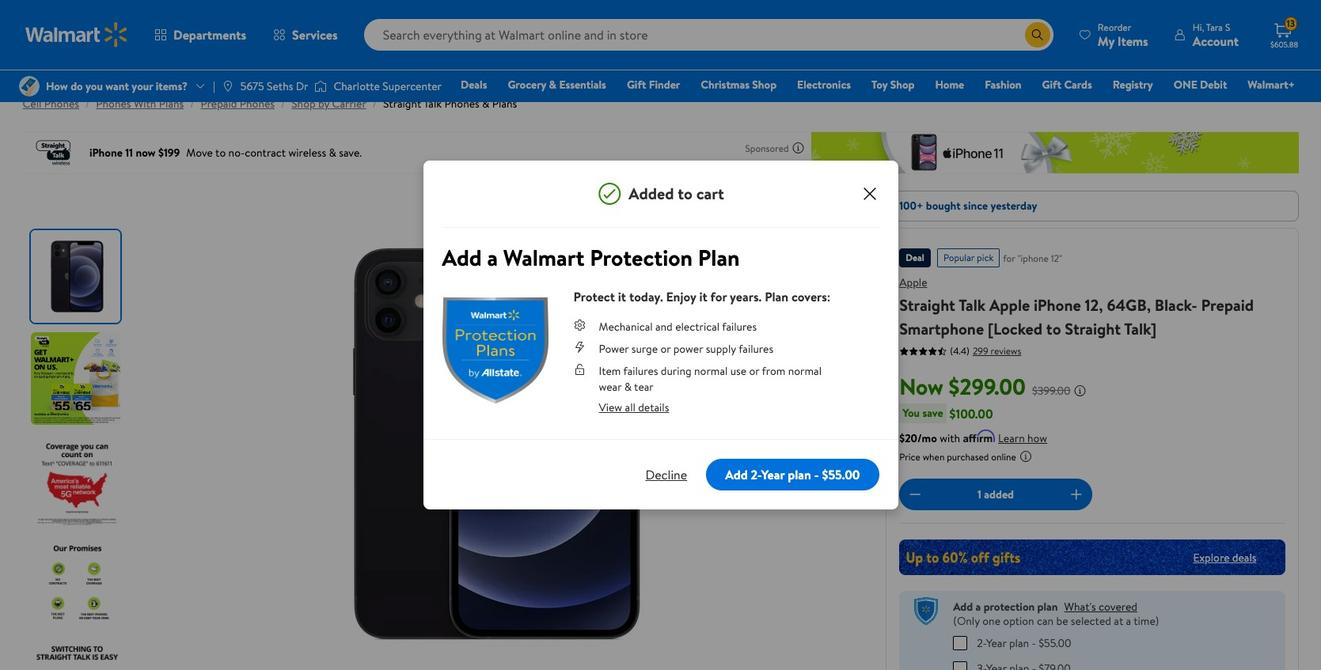 Task type: vqa. For each thing, say whether or not it's contained in the screenshot.
ADDED TO CART dialog
yes



Task type: describe. For each thing, give the bounding box(es) containing it.
$55.00 inside button
[[822, 466, 860, 484]]

close dialog image
[[860, 184, 879, 203]]

you save $100.00
[[903, 405, 993, 422]]

100+ bought since yesterday
[[900, 198, 1038, 214]]

supply
[[706, 341, 736, 357]]

1 horizontal spatial for
[[1003, 252, 1016, 265]]

protection
[[984, 599, 1035, 615]]

bought
[[926, 198, 961, 214]]

affirm image
[[964, 430, 995, 443]]

plan for protection
[[1038, 599, 1058, 615]]

0 horizontal spatial prepaid
[[201, 96, 237, 112]]

shop for toy shop
[[891, 77, 915, 93]]

2 vertical spatial straight
[[1065, 318, 1121, 340]]

power
[[599, 341, 629, 357]]

purchased
[[947, 451, 989, 464]]

iphone
[[1034, 295, 1081, 316]]

straight talk apple iphone 12, 64gb, black- prepaid smartphone [locked to straight talk] - image 1 of 15 image
[[30, 230, 123, 323]]

4 phones from the left
[[445, 96, 480, 112]]

[locked
[[988, 318, 1043, 340]]

straight talk phones & plans link
[[383, 96, 517, 112]]

1 horizontal spatial apple
[[990, 295, 1030, 316]]

2 it from the left
[[700, 288, 708, 306]]

299
[[973, 344, 989, 358]]

4 / from the left
[[373, 96, 377, 112]]

decrease quantity straight talk apple iphone 12, 64gb, black- prepaid smartphone [locked to straight talk], current quantity 1 image
[[906, 485, 925, 504]]

talk inside apple straight talk apple iphone 12, 64gb, black- prepaid smartphone [locked to straight talk]
[[959, 295, 986, 316]]

and
[[656, 319, 673, 335]]

today.
[[629, 288, 663, 306]]

1 vertical spatial failures
[[739, 341, 774, 357]]

protect it today. enjoy it for years. plan covers:
[[574, 288, 831, 306]]

1 / from the left
[[86, 96, 90, 112]]

add a walmart protection plan
[[442, 242, 740, 273]]

cards
[[1065, 77, 1093, 93]]

popular pick
[[944, 251, 994, 264]]

view all details
[[599, 400, 669, 416]]

cell
[[23, 96, 41, 112]]

use
[[731, 364, 747, 379]]

a for walmart
[[487, 242, 498, 273]]

0 horizontal spatial shop
[[292, 96, 316, 112]]

1 horizontal spatial plan
[[765, 288, 789, 306]]

christmas
[[701, 77, 750, 93]]

gift finder
[[627, 77, 680, 93]]

year inside button
[[762, 466, 785, 484]]

added to cart
[[629, 183, 724, 204]]

fashion
[[985, 77, 1022, 93]]

gift cards
[[1043, 77, 1093, 93]]

protection
[[590, 242, 693, 273]]

christmas shop
[[701, 77, 777, 93]]

1  added
[[978, 487, 1014, 503]]

2 normal from the left
[[788, 364, 822, 379]]

legal information image
[[1020, 451, 1032, 463]]

by
[[318, 96, 330, 112]]

item failures during normal use or from normal wear & tear
[[599, 364, 822, 395]]

deal
[[906, 251, 925, 264]]

1 plans from the left
[[159, 96, 184, 112]]

walmart+
[[1248, 77, 1295, 93]]

reviews
[[991, 344, 1022, 358]]

1 it from the left
[[618, 288, 626, 306]]

2 vertical spatial plan
[[1010, 635, 1029, 651]]

$605.88
[[1271, 39, 1299, 50]]

gift for gift cards
[[1043, 77, 1062, 93]]

add for add 2-year plan - $55.00
[[725, 466, 748, 484]]

price when purchased online
[[900, 451, 1017, 464]]

straight talk apple iphone 12, 64gb, black- prepaid smartphone [locked to straight talk] - image 4 of 15 image
[[30, 537, 123, 630]]

grocery
[[508, 77, 547, 93]]

wear
[[599, 379, 622, 395]]

shop for christmas shop
[[753, 77, 777, 93]]

for inside added to cart dialog
[[711, 288, 727, 306]]

all
[[625, 400, 636, 416]]

with
[[134, 96, 156, 112]]

walmart
[[503, 242, 585, 273]]

when
[[923, 451, 945, 464]]

one
[[1174, 77, 1198, 93]]

decline
[[646, 466, 687, 484]]

mechanical and electrical failures
[[599, 319, 757, 335]]

learn how button
[[999, 431, 1048, 447]]

for "iphone 12"
[[1003, 252, 1063, 265]]

next media item image
[[768, 424, 787, 443]]

tear
[[634, 379, 654, 395]]

surge
[[632, 341, 658, 357]]

299 reviews link
[[970, 344, 1022, 358]]

save
[[923, 405, 944, 421]]

2 / from the left
[[190, 96, 194, 112]]

price
[[900, 451, 921, 464]]

straight talk apple iphone 12, 64gb, black- prepaid smartphone [locked to straight talk] - image 2 of 15 image
[[30, 333, 123, 425]]

1 vertical spatial straight
[[900, 295, 956, 316]]

0 vertical spatial apple
[[900, 275, 928, 291]]

pick
[[977, 251, 994, 264]]

deals
[[461, 77, 487, 93]]

enjoy
[[666, 288, 696, 306]]

$399.00
[[1033, 383, 1071, 399]]

what's covered button
[[1065, 599, 1138, 615]]

protect
[[574, 288, 615, 306]]

12"
[[1051, 252, 1063, 265]]

added
[[985, 487, 1014, 503]]

finder
[[649, 77, 680, 93]]

add for add a walmart protection plan
[[442, 242, 482, 273]]

add 2-year plan - $55.00 button
[[706, 459, 879, 491]]

2 phones from the left
[[96, 96, 131, 112]]

added to cart dialog
[[423, 161, 898, 510]]

1 normal from the left
[[694, 364, 728, 379]]

0 horizontal spatial or
[[661, 341, 671, 357]]

1 vertical spatial &
[[482, 96, 490, 112]]

$20/mo with
[[900, 431, 961, 447]]

yesterday
[[991, 198, 1038, 214]]

learn
[[999, 431, 1025, 447]]

increase quantity straight talk apple iphone 12, 64gb, black- prepaid smartphone [locked to straight talk], current quantity 1 image
[[1067, 485, 1086, 504]]

toy shop
[[872, 77, 915, 93]]

home link
[[928, 76, 972, 93]]

13
[[1287, 17, 1296, 30]]

to inside apple straight talk apple iphone 12, 64gb, black- prepaid smartphone [locked to straight talk]
[[1047, 318, 1062, 340]]

talk]
[[1125, 318, 1157, 340]]

shop by carrier link
[[292, 96, 366, 112]]

$299.00
[[949, 371, 1026, 402]]

learn more about strikethrough prices image
[[1074, 385, 1087, 398]]

& inside the item failures during normal use or from normal wear & tear
[[624, 379, 632, 395]]

item
[[599, 364, 621, 379]]

100+
[[900, 198, 924, 214]]



Task type: locate. For each thing, give the bounding box(es) containing it.
1 vertical spatial prepaid
[[1202, 295, 1254, 316]]

0 horizontal spatial &
[[482, 96, 490, 112]]

deals link
[[454, 76, 494, 93]]

1 vertical spatial year
[[987, 635, 1007, 651]]

plan up protect it today. enjoy it for years. plan covers:
[[698, 242, 740, 273]]

1 horizontal spatial $55.00
[[1039, 635, 1072, 651]]

prepaid inside apple straight talk apple iphone 12, 64gb, black- prepaid smartphone [locked to straight talk]
[[1202, 295, 1254, 316]]

a left walmart on the top of the page
[[487, 242, 498, 273]]

straight talk apple iphone 12, 64gb, black- prepaid smartphone [locked to straight talk] - image 5 of 15 image
[[30, 639, 123, 671]]

plan
[[788, 466, 812, 484], [1038, 599, 1058, 615], [1010, 635, 1029, 651]]

/ left by
[[281, 96, 285, 112]]

/ right cell phones link at the top left of the page
[[86, 96, 90, 112]]

1 horizontal spatial plan
[[1010, 635, 1029, 651]]

0 horizontal spatial plan
[[698, 242, 740, 273]]

failures
[[722, 319, 757, 335], [739, 341, 774, 357], [624, 364, 658, 379]]

0 vertical spatial for
[[1003, 252, 1016, 265]]

2 vertical spatial &
[[624, 379, 632, 395]]

64gb,
[[1107, 295, 1151, 316]]

2-year plan - $55.00
[[977, 635, 1072, 651]]

12,
[[1085, 295, 1104, 316]]

0 horizontal spatial add
[[442, 242, 482, 273]]

0 vertical spatial year
[[762, 466, 785, 484]]

or inside the item failures during normal use or from normal wear & tear
[[749, 364, 760, 379]]

0 vertical spatial plan
[[788, 466, 812, 484]]

straight
[[383, 96, 421, 112], [900, 295, 956, 316], [1065, 318, 1121, 340]]

1 vertical spatial plan
[[1038, 599, 1058, 615]]

/ right 'carrier'
[[373, 96, 377, 112]]

3-Year plan - $79.00 checkbox
[[954, 662, 968, 671]]

0 horizontal spatial -
[[815, 466, 819, 484]]

0 vertical spatial 2-
[[751, 466, 762, 484]]

0 horizontal spatial plan
[[788, 466, 812, 484]]

0 vertical spatial add
[[442, 242, 482, 273]]

straight right 'carrier'
[[383, 96, 421, 112]]

home
[[936, 77, 965, 93]]

power
[[674, 341, 703, 357]]

gift finder link
[[620, 76, 688, 93]]

apple down deal
[[900, 275, 928, 291]]

walmart+ link
[[1241, 76, 1303, 93]]

1 horizontal spatial -
[[1032, 635, 1036, 651]]

0 vertical spatial &
[[549, 77, 557, 93]]

popular
[[944, 251, 975, 264]]

fashion link
[[978, 76, 1029, 93]]

toy shop link
[[865, 76, 922, 93]]

1 horizontal spatial it
[[700, 288, 708, 306]]

view all details button
[[586, 395, 682, 421]]

plans right with
[[159, 96, 184, 112]]

plan for year
[[788, 466, 812, 484]]

1 horizontal spatial plans
[[492, 96, 517, 112]]

prepaid
[[201, 96, 237, 112], [1202, 295, 1254, 316]]

0 vertical spatial to
[[678, 183, 693, 204]]

1 horizontal spatial add
[[725, 466, 748, 484]]

a left 'protection'
[[976, 599, 981, 615]]

how
[[1028, 431, 1048, 447]]

1 vertical spatial apple
[[990, 295, 1030, 316]]

1 vertical spatial 2-
[[977, 635, 987, 651]]

2 horizontal spatial &
[[624, 379, 632, 395]]

3 / from the left
[[281, 96, 285, 112]]

smartphone
[[900, 318, 984, 340]]

grocery & essentials link
[[501, 76, 614, 93]]

$20/mo
[[900, 431, 937, 447]]

apple link
[[900, 275, 928, 291]]

failures inside the item failures during normal use or from normal wear & tear
[[624, 364, 658, 379]]

straight talk apple iphone 12, 64gb, black- prepaid smartphone [locked to straight talk] - image 3 of 15 image
[[30, 435, 123, 527]]

carrier
[[332, 96, 366, 112]]

registry link
[[1106, 76, 1161, 93]]

-
[[815, 466, 819, 484], [1032, 635, 1036, 651]]

&
[[549, 77, 557, 93], [482, 96, 490, 112], [624, 379, 632, 395]]

normal down supply
[[694, 364, 728, 379]]

plans
[[159, 96, 184, 112], [492, 96, 517, 112]]

1 vertical spatial -
[[1032, 635, 1036, 651]]

now $299.00
[[900, 371, 1026, 402]]

for left "iphone
[[1003, 252, 1016, 265]]

1 horizontal spatial shop
[[753, 77, 777, 93]]

"iphone
[[1018, 252, 1049, 265]]

1 horizontal spatial year
[[987, 635, 1007, 651]]

debit
[[1201, 77, 1228, 93]]

toy
[[872, 77, 888, 93]]

& down deals link
[[482, 96, 490, 112]]

add 2-year plan - $55.00
[[725, 466, 860, 484]]

you
[[903, 405, 920, 421]]

0 horizontal spatial gift
[[627, 77, 646, 93]]

1 horizontal spatial gift
[[1043, 77, 1062, 93]]

shop left by
[[292, 96, 316, 112]]

a inside dialog
[[487, 242, 498, 273]]

view
[[599, 400, 623, 416]]

apple
[[900, 275, 928, 291], [990, 295, 1030, 316]]

one debit link
[[1167, 76, 1235, 93]]

0 vertical spatial prepaid
[[201, 96, 237, 112]]

1 horizontal spatial to
[[1047, 318, 1062, 340]]

1 horizontal spatial straight
[[900, 295, 956, 316]]

prepaid right with
[[201, 96, 237, 112]]

2-Year plan - $55.00 checkbox
[[954, 636, 968, 651]]

gift left finder
[[627, 77, 646, 93]]

plans down grocery at left top
[[492, 96, 517, 112]]

0 horizontal spatial a
[[487, 242, 498, 273]]

year down next media item 'icon'
[[762, 466, 785, 484]]

2 horizontal spatial straight
[[1065, 318, 1121, 340]]

1 horizontal spatial prepaid
[[1202, 295, 1254, 316]]

2 vertical spatial failures
[[624, 364, 658, 379]]

failures down surge
[[624, 364, 658, 379]]

ad disclaimer and feedback image
[[792, 142, 805, 154]]

prepaid right black-
[[1202, 295, 1254, 316]]

phones down deals
[[445, 96, 480, 112]]

1 gift from the left
[[627, 77, 646, 93]]

0 horizontal spatial $55.00
[[822, 466, 860, 484]]

grocery & essentials
[[508, 77, 606, 93]]

1 horizontal spatial or
[[749, 364, 760, 379]]

details
[[638, 400, 669, 416]]

1 vertical spatial add
[[725, 466, 748, 484]]

sponsored
[[746, 141, 789, 155]]

registry
[[1113, 77, 1154, 93]]

1 vertical spatial $55.00
[[1039, 635, 1072, 651]]

since
[[964, 198, 988, 214]]

(4.4) 299 reviews
[[950, 344, 1022, 358]]

shop
[[753, 77, 777, 93], [891, 77, 915, 93], [292, 96, 316, 112]]

& left tear
[[624, 379, 632, 395]]

Walmart Site-Wide search field
[[364, 19, 1054, 51]]

0 horizontal spatial normal
[[694, 364, 728, 379]]

0 horizontal spatial to
[[678, 183, 693, 204]]

0 horizontal spatial it
[[618, 288, 626, 306]]

2 vertical spatial add
[[954, 599, 973, 615]]

shop right toy
[[891, 77, 915, 93]]

one debit
[[1174, 77, 1228, 93]]

1 horizontal spatial 2-
[[977, 635, 987, 651]]

to inside dialog
[[678, 183, 693, 204]]

add
[[442, 242, 482, 273], [725, 466, 748, 484], [954, 599, 973, 615]]

phones left with
[[96, 96, 131, 112]]

1
[[978, 487, 982, 503]]

1 vertical spatial for
[[711, 288, 727, 306]]

Search search field
[[364, 19, 1054, 51]]

0 vertical spatial straight
[[383, 96, 421, 112]]

gift
[[627, 77, 646, 93], [1043, 77, 1062, 93]]

cart
[[697, 183, 724, 204]]

apple up '[locked'
[[990, 295, 1030, 316]]

straight down apple link
[[900, 295, 956, 316]]

covered
[[1099, 599, 1138, 615]]

electronics link
[[790, 76, 858, 93]]

prepaid phones link
[[201, 96, 275, 112]]

1 vertical spatial plan
[[765, 288, 789, 306]]

0 horizontal spatial for
[[711, 288, 727, 306]]

0 horizontal spatial 2-
[[751, 466, 762, 484]]

mechanical
[[599, 319, 653, 335]]

- inside add 2-year plan - $55.00 button
[[815, 466, 819, 484]]

to left cart
[[678, 183, 693, 204]]

electrical
[[676, 319, 720, 335]]

wpp logo image
[[912, 598, 941, 626]]

plan
[[698, 242, 740, 273], [765, 288, 789, 306]]

failures up supply
[[722, 319, 757, 335]]

gift cards link
[[1035, 76, 1100, 93]]

a for protection
[[976, 599, 981, 615]]

plan right years.
[[765, 288, 789, 306]]

0 horizontal spatial talk
[[424, 96, 442, 112]]

now
[[900, 371, 944, 402]]

or right surge
[[661, 341, 671, 357]]

normal right from
[[788, 364, 822, 379]]

0 horizontal spatial year
[[762, 466, 785, 484]]

1 vertical spatial a
[[976, 599, 981, 615]]

2 horizontal spatial shop
[[891, 77, 915, 93]]

to
[[678, 183, 693, 204], [1047, 318, 1062, 340]]

0 vertical spatial $55.00
[[822, 466, 860, 484]]

phones left by
[[240, 96, 275, 112]]

gift left cards on the right
[[1043, 77, 1062, 93]]

0 vertical spatial a
[[487, 242, 498, 273]]

0 vertical spatial plan
[[698, 242, 740, 273]]

0 horizontal spatial straight
[[383, 96, 421, 112]]

1 vertical spatial or
[[749, 364, 760, 379]]

/ left the prepaid phones link
[[190, 96, 194, 112]]

1 vertical spatial to
[[1047, 318, 1062, 340]]

0 vertical spatial talk
[[424, 96, 442, 112]]

0 vertical spatial failures
[[722, 319, 757, 335]]

1 horizontal spatial a
[[976, 599, 981, 615]]

gift for gift finder
[[627, 77, 646, 93]]

it
[[618, 288, 626, 306], [700, 288, 708, 306]]

apple straight talk apple iphone 12, 64gb, black- prepaid smartphone [locked to straight talk]
[[900, 275, 1254, 340]]

cell phones link
[[23, 96, 79, 112]]

1 horizontal spatial normal
[[788, 364, 822, 379]]

1 phones from the left
[[44, 96, 79, 112]]

to down 'iphone'
[[1047, 318, 1062, 340]]

1 horizontal spatial &
[[549, 77, 557, 93]]

failures up use
[[739, 341, 774, 357]]

from
[[762, 364, 786, 379]]

it right enjoy
[[700, 288, 708, 306]]

0 horizontal spatial apple
[[900, 275, 928, 291]]

electronics
[[797, 77, 851, 93]]

covers:
[[792, 288, 831, 306]]

& right grocery at left top
[[549, 77, 557, 93]]

phones right cell
[[44, 96, 79, 112]]

year right 2-year plan - $55.00 option
[[987, 635, 1007, 651]]

2 gift from the left
[[1043, 77, 1062, 93]]

1 vertical spatial talk
[[959, 295, 986, 316]]

online
[[992, 451, 1017, 464]]

2- inside button
[[751, 466, 762, 484]]

0 vertical spatial or
[[661, 341, 671, 357]]

2 horizontal spatial add
[[954, 599, 973, 615]]

or right use
[[749, 364, 760, 379]]

during
[[661, 364, 692, 379]]

3 phones from the left
[[240, 96, 275, 112]]

it left today.
[[618, 288, 626, 306]]

2 horizontal spatial plan
[[1038, 599, 1058, 615]]

up to sixty percent off deals. shop now. image
[[900, 540, 1286, 576]]

2 plans from the left
[[492, 96, 517, 112]]

essentials
[[559, 77, 606, 93]]

plan inside button
[[788, 466, 812, 484]]

1 horizontal spatial talk
[[959, 295, 986, 316]]

walmart image
[[25, 22, 128, 48]]

0 horizontal spatial plans
[[159, 96, 184, 112]]

straight down 12,
[[1065, 318, 1121, 340]]

christmas shop link
[[694, 76, 784, 93]]

shop right christmas
[[753, 77, 777, 93]]

for left years.
[[711, 288, 727, 306]]

0 vertical spatial -
[[815, 466, 819, 484]]

add inside add 2-year plan - $55.00 button
[[725, 466, 748, 484]]



